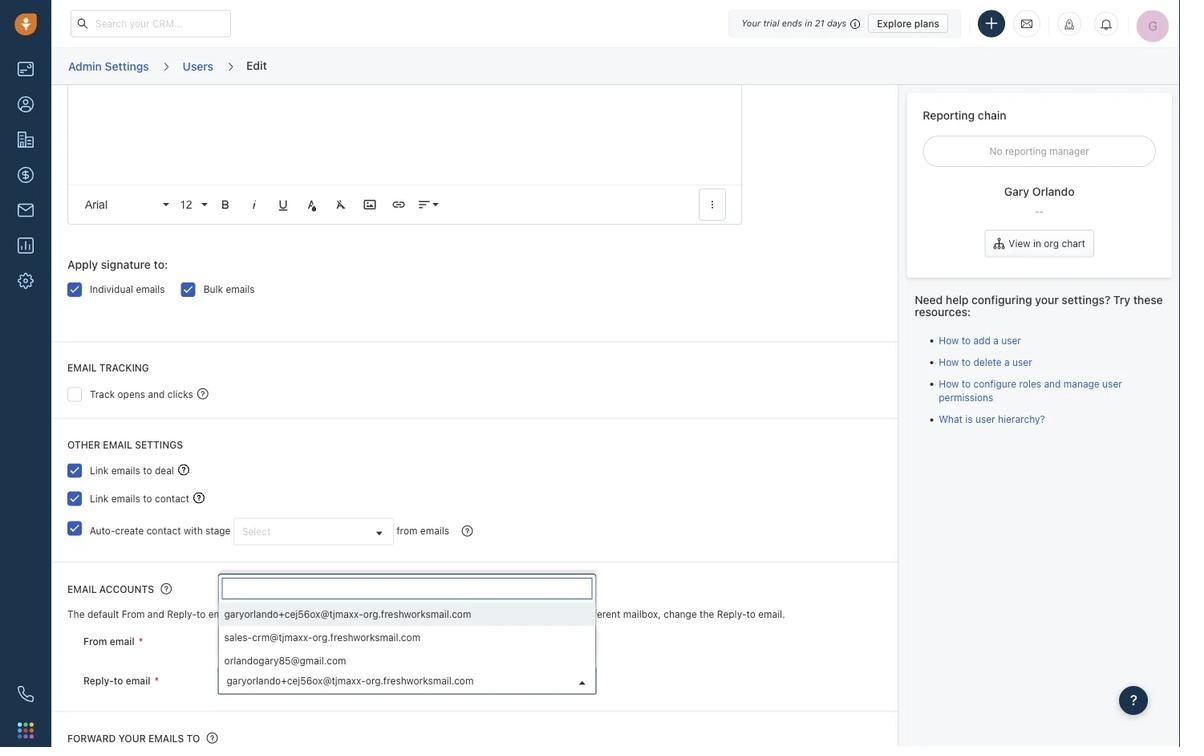 Task type: describe. For each thing, give the bounding box(es) containing it.
orlandogary85@gmail.com link
[[219, 629, 596, 655]]

emails right bulk
[[226, 284, 255, 296]]

view in org chart button
[[985, 230, 1095, 257]]

gary
[[1005, 185, 1030, 198]]

individual
[[90, 284, 133, 296]]

garyorlando+cej56ox@tjmaxx-org.freshworksmail.com for list box at bottom containing garyorlando+cej56ox@tjmaxx-org.freshworksmail.com
[[224, 609, 472, 620]]

users
[[183, 59, 214, 72]]

sales-
[[224, 632, 252, 643]]

link emails to contact
[[90, 493, 189, 505]]

org.freshworksmail.com inside garyorlando+cej56ox@tjmaxx-org.freshworksmail.com option
[[363, 609, 472, 620]]

how to configure roles and manage user permissions link
[[939, 378, 1123, 403]]

reporting
[[1006, 146, 1047, 157]]

admin settings link
[[67, 54, 150, 79]]

what is user hierarchy?
[[939, 414, 1046, 425]]

other
[[67, 439, 100, 451]]

to:
[[154, 259, 168, 272]]

manager
[[1050, 146, 1090, 157]]

receive
[[495, 609, 528, 620]]

21
[[815, 18, 825, 28]]

0 horizontal spatial from
[[83, 636, 107, 647]]

send
[[281, 609, 304, 620]]

email for from
[[110, 636, 135, 647]]

email tracking
[[67, 363, 149, 374]]

garyorlando+cej56ox@tjmaxx- for list box at bottom containing garyorlando+cej56ox@tjmaxx-org.freshworksmail.com
[[224, 609, 363, 620]]

email accounts
[[67, 584, 154, 596]]

how to add a user
[[939, 335, 1022, 346]]

edit
[[246, 58, 267, 72]]

trial
[[764, 18, 780, 28]]

1 replies from the left
[[383, 609, 414, 620]]

auto-
[[90, 526, 115, 537]]

to inside how to configure roles and manage user permissions
[[962, 378, 971, 389]]

email.
[[759, 609, 786, 620]]

send email image
[[1022, 17, 1033, 30]]

Search your CRM... text field
[[71, 10, 231, 37]]

settings?
[[1062, 293, 1111, 306]]

forward your emails to
[[67, 734, 200, 745]]

need help configuring your settings? try these resources:
[[915, 293, 1164, 319]]

garyorlando+cej56ox@tjmaxx-org.freshworksmail.com option
[[219, 603, 596, 626]]

2 vertical spatial question circled image
[[207, 732, 218, 745]]

phone image
[[18, 686, 34, 702]]

the
[[700, 609, 715, 620]]

clicks
[[168, 389, 193, 400]]

question circled image
[[161, 583, 172, 596]]

no
[[990, 146, 1003, 157]]

create
[[115, 526, 144, 537]]

default
[[87, 609, 119, 620]]

opens
[[118, 389, 145, 400]]

what
[[939, 414, 963, 425]]

gary orlando --
[[1005, 185, 1075, 217]]

manage
[[1064, 378, 1100, 389]]

0 vertical spatial contact
[[155, 493, 189, 505]]

bulk
[[204, 284, 223, 296]]

sales-crm@tjmaxx-org.freshworksmail.com option
[[219, 626, 596, 650]]

sales-crm@tjmaxx-org.freshworksmail.com
[[224, 632, 421, 643]]

emails right from
[[420, 526, 450, 537]]

explore plans
[[878, 18, 940, 29]]

emails up the sales-crm@tjmaxx-org.freshworksmail.com
[[306, 609, 335, 620]]

how to configure roles and manage user permissions
[[939, 378, 1123, 403]]

in inside the view in org chart button
[[1034, 238, 1042, 249]]

delete
[[974, 356, 1002, 368]]

garyorlando+cej56ox@tjmaxx-org.freshworksmail.com link
[[219, 669, 596, 694]]

0 vertical spatial orlandogary85@gmail.com
[[227, 637, 349, 648]]

org.freshworksmail.com inside sales-crm@tjmaxx-org.freshworksmail.com "option"
[[313, 632, 421, 643]]

0 horizontal spatial a
[[574, 609, 579, 620]]

select
[[242, 527, 271, 538]]

user up roles
[[1013, 356, 1033, 368]]

hierarchy?
[[999, 414, 1046, 425]]

auto-create contact with stage
[[90, 526, 231, 537]]

how to add a user link
[[939, 335, 1022, 346]]

with
[[184, 526, 203, 537]]

1 horizontal spatial reply-
[[167, 609, 197, 620]]

email for email accounts
[[67, 584, 97, 596]]

from emails
[[397, 526, 450, 537]]

the default from and reply-to emails help you send emails and track replies in freshsales. to receive replies in a different mailbox, change the reply-to email.
[[67, 609, 786, 620]]

in left different at the bottom
[[563, 609, 571, 620]]

link for link emails to contact
[[90, 493, 109, 505]]

forward
[[67, 734, 116, 745]]

orlando
[[1033, 185, 1075, 198]]

and left track
[[338, 609, 355, 620]]

apply signature to:
[[67, 259, 168, 272]]

1 - from the left
[[1035, 205, 1040, 217]]

what is user hierarchy? link
[[939, 414, 1046, 425]]

0 vertical spatial question circled image
[[197, 387, 209, 400]]

reporting
[[923, 108, 975, 122]]

freshsales.
[[427, 609, 479, 620]]

plans
[[915, 18, 940, 29]]

roles
[[1020, 378, 1042, 389]]

individual emails
[[90, 284, 165, 296]]

1 vertical spatial help
[[240, 609, 260, 620]]

these
[[1134, 293, 1164, 306]]

select link
[[234, 519, 393, 545]]

need
[[915, 293, 943, 306]]

how for how to delete a user
[[939, 356, 960, 368]]

how to delete a user
[[939, 356, 1033, 368]]

bulk emails
[[204, 284, 255, 296]]

resources:
[[915, 305, 971, 319]]

track
[[90, 389, 115, 400]]

the
[[67, 609, 85, 620]]

admin settings
[[68, 59, 149, 72]]

track opens and clicks
[[90, 389, 193, 400]]

garyorlando+cej56ox@tjmaxx- for garyorlando+cej56ox@tjmaxx-org.freshworksmail.com link
[[227, 676, 366, 687]]

0 vertical spatial from
[[122, 609, 145, 620]]

chain
[[978, 108, 1007, 122]]

no reporting manager
[[990, 146, 1090, 157]]



Task type: vqa. For each thing, say whether or not it's contained in the screenshot.
all
no



Task type: locate. For each thing, give the bounding box(es) containing it.
org.freshworksmail.com up sales-crm@tjmaxx-org.freshworksmail.com "option"
[[363, 609, 472, 620]]

a left different at the bottom
[[574, 609, 579, 620]]

click to learn how to link emails to contacts image
[[193, 493, 205, 504]]

1 vertical spatial email
[[110, 636, 135, 647]]

deal
[[155, 465, 174, 476]]

0 vertical spatial help
[[946, 293, 969, 306]]

reply- down question circled image
[[167, 609, 197, 620]]

1 horizontal spatial from
[[122, 609, 145, 620]]

how
[[939, 335, 960, 346], [939, 356, 960, 368], [939, 378, 960, 389]]

list box
[[219, 603, 596, 673]]

0 vertical spatial garyorlando+cej56ox@tjmaxx-org.freshworksmail.com
[[224, 609, 472, 620]]

email up the
[[67, 584, 97, 596]]

email up the track
[[67, 363, 97, 374]]

how inside how to configure roles and manage user permissions
[[939, 378, 960, 389]]

explore plans link
[[869, 14, 949, 33]]

from
[[122, 609, 145, 620], [83, 636, 107, 647]]

1 vertical spatial a
[[1005, 356, 1010, 368]]

email for other
[[103, 439, 132, 451]]

email
[[103, 439, 132, 451], [110, 636, 135, 647], [126, 676, 151, 687]]

in
[[805, 18, 813, 28], [1034, 238, 1042, 249], [416, 609, 424, 620], [563, 609, 571, 620]]

0 vertical spatial garyorlando+cej56ox@tjmaxx-
[[224, 609, 363, 620]]

settings
[[105, 59, 149, 72]]

reply-
[[167, 609, 197, 620], [717, 609, 747, 620], [83, 676, 114, 687]]

configure
[[974, 378, 1017, 389]]

view in org chart
[[1009, 238, 1086, 249]]

from down 'default'
[[83, 636, 107, 647]]

1 vertical spatial from
[[83, 636, 107, 647]]

and left the clicks
[[148, 389, 165, 400]]

1 vertical spatial orlandogary85@gmail.com
[[224, 655, 346, 666]]

2 horizontal spatial reply-
[[717, 609, 747, 620]]

your inside need help configuring your settings? try these resources:
[[1036, 293, 1059, 306]]

0 vertical spatial how
[[939, 335, 960, 346]]

0 vertical spatial email
[[67, 363, 97, 374]]

a for add
[[994, 335, 999, 346]]

1 email from the top
[[67, 363, 97, 374]]

user right add
[[1002, 335, 1022, 346]]

user right manage
[[1103, 378, 1123, 389]]

reply- down from email
[[83, 676, 114, 687]]

reporting chain
[[923, 108, 1007, 122]]

org.freshworksmail.com inside garyorlando+cej56ox@tjmaxx-org.freshworksmail.com link
[[366, 676, 474, 687]]

1 vertical spatial question circled image
[[462, 525, 473, 538]]

stage
[[206, 526, 231, 537]]

a
[[994, 335, 999, 346], [1005, 356, 1010, 368], [574, 609, 579, 620]]

mailbox,
[[623, 609, 661, 620]]

reply-to email
[[83, 676, 151, 687]]

emails down other email settings
[[111, 465, 140, 476]]

0 horizontal spatial your
[[119, 734, 146, 745]]

1 horizontal spatial help
[[946, 293, 969, 306]]

reply- right the
[[717, 609, 747, 620]]

try
[[1114, 293, 1131, 306]]

settings
[[135, 439, 183, 451]]

in left 21
[[805, 18, 813, 28]]

contact
[[155, 493, 189, 505], [147, 526, 181, 537]]

3 how from the top
[[939, 378, 960, 389]]

to
[[481, 609, 492, 620]]

org.freshworksmail.com down orlandogary85@gmail.com option
[[366, 676, 474, 687]]

contact left with
[[147, 526, 181, 537]]

0 vertical spatial a
[[994, 335, 999, 346]]

a right delete
[[1005, 356, 1010, 368]]

email
[[67, 363, 97, 374], [67, 584, 97, 596]]

your right forward
[[119, 734, 146, 745]]

0 vertical spatial link
[[90, 465, 109, 476]]

orlandogary85@gmail.com
[[227, 637, 349, 648], [224, 655, 346, 666]]

add
[[974, 335, 991, 346]]

2 link from the top
[[90, 493, 109, 505]]

emails right forward
[[148, 734, 184, 745]]

2 vertical spatial org.freshworksmail.com
[[366, 676, 474, 687]]

help left you
[[240, 609, 260, 620]]

click to learn how to link conversations to deals image
[[178, 465, 189, 476]]

accounts
[[99, 584, 154, 596]]

org.freshworksmail.com
[[363, 609, 472, 620], [313, 632, 421, 643], [366, 676, 474, 687]]

track
[[358, 609, 381, 620]]

and inside how to configure roles and manage user permissions
[[1045, 378, 1062, 389]]

view
[[1009, 238, 1031, 249]]

from down accounts
[[122, 609, 145, 620]]

1 vertical spatial garyorlando+cej56ox@tjmaxx-org.freshworksmail.com
[[227, 676, 474, 687]]

0 horizontal spatial replies
[[383, 609, 414, 620]]

how for how to configure roles and manage user permissions
[[939, 378, 960, 389]]

1 vertical spatial org.freshworksmail.com
[[313, 632, 421, 643]]

1 how from the top
[[939, 335, 960, 346]]

question circled image right forward your emails to
[[207, 732, 218, 745]]

1 vertical spatial contact
[[147, 526, 181, 537]]

is
[[966, 414, 973, 425]]

user inside how to configure roles and manage user permissions
[[1103, 378, 1123, 389]]

emails up sales-
[[208, 609, 237, 620]]

2 vertical spatial a
[[574, 609, 579, 620]]

2 vertical spatial how
[[939, 378, 960, 389]]

garyorlando+cej56ox@tjmaxx- up crm@tjmaxx-
[[224, 609, 363, 620]]

your trial ends in 21 days
[[742, 18, 847, 28]]

how down how to add a user link
[[939, 356, 960, 368]]

and right roles
[[1045, 378, 1062, 389]]

1 horizontal spatial a
[[994, 335, 999, 346]]

2 how from the top
[[939, 356, 960, 368]]

garyorlando+cej56ox@tjmaxx-org.freshworksmail.com down the sales-crm@tjmaxx-org.freshworksmail.com
[[227, 676, 474, 687]]

garyorlando+cej56ox@tjmaxx-org.freshworksmail.com for garyorlando+cej56ox@tjmaxx-org.freshworksmail.com link
[[227, 676, 474, 687]]

contact left 'click to learn how to link emails to contacts' image
[[155, 493, 189, 505]]

garyorlando+cej56ox@tjmaxx-
[[224, 609, 363, 620], [227, 676, 366, 687]]

garyorlando+cej56ox@tjmaxx-org.freshworksmail.com inside option
[[224, 609, 472, 620]]

2 horizontal spatial a
[[1005, 356, 1010, 368]]

org
[[1045, 238, 1060, 249]]

1 vertical spatial link
[[90, 493, 109, 505]]

link for link emails to deal
[[90, 465, 109, 476]]

what's new image
[[1064, 19, 1076, 30]]

link up auto-
[[90, 493, 109, 505]]

1 vertical spatial email
[[67, 584, 97, 596]]

0 horizontal spatial reply-
[[83, 676, 114, 687]]

replies up sales-crm@tjmaxx-org.freshworksmail.com "option"
[[383, 609, 414, 620]]

help inside need help configuring your settings? try these resources:
[[946, 293, 969, 306]]

email down from email
[[126, 676, 151, 687]]

0 vertical spatial email
[[103, 439, 132, 451]]

crm@tjmaxx-
[[252, 632, 313, 643]]

to
[[962, 335, 971, 346], [962, 356, 971, 368], [962, 378, 971, 389], [143, 465, 152, 476], [143, 493, 152, 505], [197, 609, 206, 620], [747, 609, 756, 620], [114, 676, 123, 687], [187, 734, 200, 745]]

a for delete
[[1005, 356, 1010, 368]]

2 - from the left
[[1040, 205, 1045, 217]]

help right need
[[946, 293, 969, 306]]

email up link emails to deal
[[103, 439, 132, 451]]

garyorlando+cej56ox@tjmaxx-org.freshworksmail.com up the sales-crm@tjmaxx-org.freshworksmail.com
[[224, 609, 472, 620]]

email for email tracking
[[67, 363, 97, 374]]

explore
[[878, 18, 912, 29]]

0 horizontal spatial help
[[240, 609, 260, 620]]

1 horizontal spatial your
[[1036, 293, 1059, 306]]

0 vertical spatial your
[[1036, 293, 1059, 306]]

link emails to deal
[[90, 465, 174, 476]]

permissions
[[939, 392, 994, 403]]

garyorlando+cej56ox@tjmaxx-org.freshworksmail.com
[[224, 609, 472, 620], [227, 676, 474, 687]]

users link
[[182, 54, 214, 79]]

other email settings
[[67, 439, 183, 451]]

how up permissions
[[939, 378, 960, 389]]

list box containing garyorlando+cej56ox@tjmaxx-org.freshworksmail.com
[[219, 603, 596, 673]]

email down 'default'
[[110, 636, 135, 647]]

from
[[397, 526, 418, 537]]

orlandogary85@gmail.com down crm@tjmaxx-
[[224, 655, 346, 666]]

question circled image right the clicks
[[197, 387, 209, 400]]

how to delete a user link
[[939, 356, 1033, 368]]

admin
[[68, 59, 102, 72]]

link down other
[[90, 465, 109, 476]]

1 vertical spatial your
[[119, 734, 146, 745]]

emails down to:
[[136, 284, 165, 296]]

signature
[[101, 259, 151, 272]]

org.freshworksmail.com down track
[[313, 632, 421, 643]]

apply
[[67, 259, 98, 272]]

how for how to add a user
[[939, 335, 960, 346]]

orlandogary85@gmail.com down send
[[227, 637, 349, 648]]

freshworks switcher image
[[18, 723, 34, 739]]

a right add
[[994, 335, 999, 346]]

1 link from the top
[[90, 465, 109, 476]]

how down resources:
[[939, 335, 960, 346]]

orlandogary85@gmail.com inside option
[[224, 655, 346, 666]]

1 vertical spatial how
[[939, 356, 960, 368]]

None text field
[[222, 578, 593, 600]]

tracking
[[99, 363, 149, 374]]

0 vertical spatial org.freshworksmail.com
[[363, 609, 472, 620]]

and down question circled image
[[148, 609, 164, 620]]

ends
[[782, 18, 803, 28]]

2 vertical spatial email
[[126, 676, 151, 687]]

orlandogary85@gmail.com option
[[219, 650, 596, 673]]

your left settings?
[[1036, 293, 1059, 306]]

in left org
[[1034, 238, 1042, 249]]

replies
[[383, 609, 414, 620], [530, 609, 561, 620]]

configuring
[[972, 293, 1033, 306]]

1 horizontal spatial replies
[[530, 609, 561, 620]]

from email
[[83, 636, 135, 647]]

your
[[742, 18, 761, 28]]

chart
[[1062, 238, 1086, 249]]

garyorlando+cej56ox@tjmaxx- inside option
[[224, 609, 363, 620]]

link
[[90, 465, 109, 476], [90, 493, 109, 505]]

emails down link emails to deal
[[111, 493, 140, 505]]

1 vertical spatial garyorlando+cej56ox@tjmaxx-
[[227, 676, 366, 687]]

question circled image
[[197, 387, 209, 400], [462, 525, 473, 538], [207, 732, 218, 745]]

phone element
[[10, 678, 42, 710]]

garyorlando+cej56ox@tjmaxx- down crm@tjmaxx-
[[227, 676, 366, 687]]

2 replies from the left
[[530, 609, 561, 620]]

2 email from the top
[[67, 584, 97, 596]]

replies right the receive
[[530, 609, 561, 620]]

question circled image right from emails
[[462, 525, 473, 538]]

user right is
[[976, 414, 996, 425]]

-
[[1035, 205, 1040, 217], [1040, 205, 1045, 217]]

in up sales-crm@tjmaxx-org.freshworksmail.com "option"
[[416, 609, 424, 620]]

emails
[[136, 284, 165, 296], [226, 284, 255, 296], [111, 465, 140, 476], [111, 493, 140, 505], [420, 526, 450, 537], [208, 609, 237, 620], [306, 609, 335, 620], [148, 734, 184, 745]]



